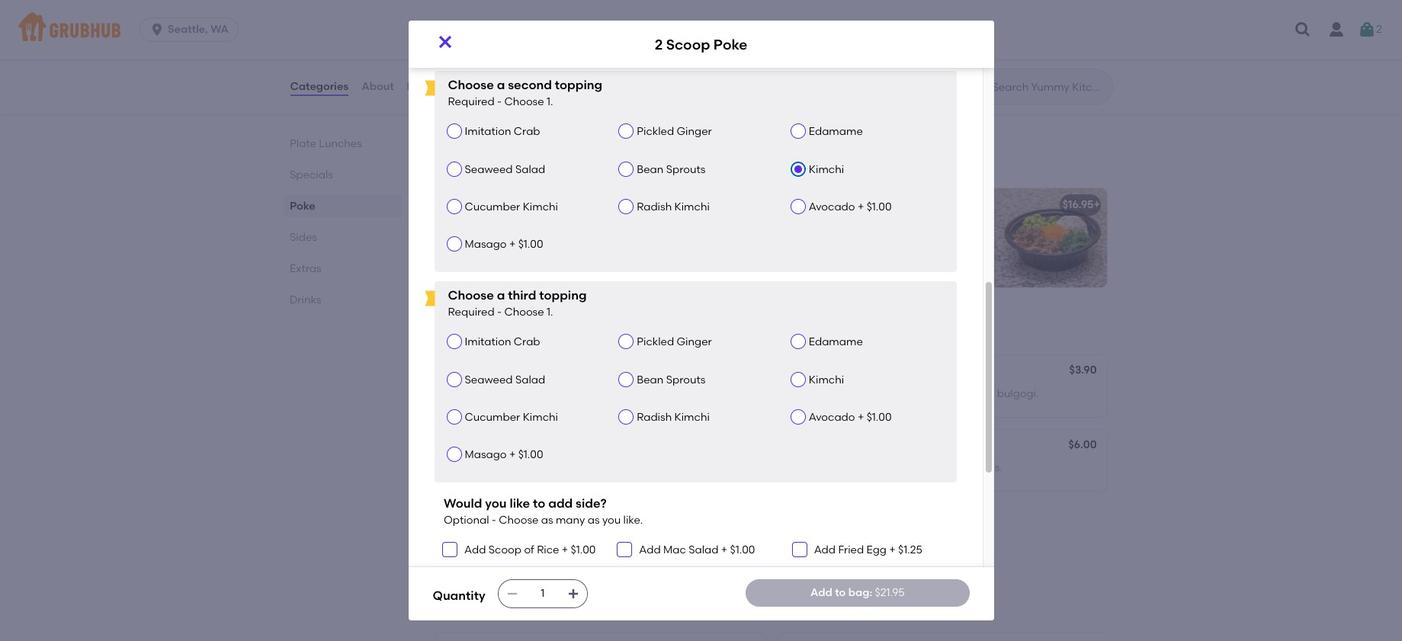 Task type: locate. For each thing, give the bounding box(es) containing it.
0 horizontal spatial veggie
[[565, 536, 600, 549]]

0 vertical spatial avocado + $1.00
[[809, 200, 892, 213]]

carte
[[809, 59, 837, 72]]

choose a second topping required - choose 1.
[[448, 78, 602, 108]]

your inside fried rice with your choice of protein and peas, carrots, and onions.
[[519, 59, 542, 72]]

1 vertical spatial avocado
[[809, 411, 855, 424]]

choose
[[448, 78, 494, 93], [504, 95, 544, 108], [448, 288, 494, 303], [504, 306, 544, 319], [499, 514, 539, 527]]

- for third
[[497, 306, 502, 319]]

svg image for add scoop of rice
[[445, 545, 454, 554]]

0 horizontal spatial fried
[[490, 536, 514, 549]]

poke down the specials
[[289, 200, 315, 213]]

salad right an
[[515, 163, 545, 176]]

add left egg
[[814, 544, 836, 557]]

4 down gyoza
[[445, 536, 451, 549]]

2 avocado from the top
[[809, 411, 855, 424]]

a
[[786, 59, 794, 72]]

0 horizontal spatial sides
[[289, 231, 317, 244]]

pickled for choose a second topping
[[637, 125, 674, 138]]

imitation for second
[[465, 125, 511, 138]]

like
[[510, 497, 530, 511]]

topping for choose a second topping
[[555, 78, 602, 93]]

sprouts up nori.
[[666, 373, 705, 386]]

0 horizontal spatial 4
[[445, 536, 451, 549]]

0 horizontal spatial choice.
[[445, 235, 482, 248]]

poke inside the poke add sides for an additional charge.
[[433, 136, 472, 155]]

veggie down many
[[565, 536, 600, 549]]

protein
[[595, 59, 632, 72]]

pickled ginger down peas,
[[637, 125, 712, 138]]

1 vertical spatial -
[[497, 306, 502, 319]]

1 vertical spatial 4
[[445, 536, 451, 549]]

- right optional on the bottom left
[[492, 514, 496, 527]]

2 sprouts from the top
[[666, 373, 705, 386]]

1 seaweed salad from the top
[[465, 163, 545, 176]]

1 crab from the top
[[514, 125, 540, 138]]

cucumber down spam
[[465, 411, 520, 424]]

1 vertical spatial pickled ginger
[[637, 336, 712, 349]]

0 vertical spatial veggie
[[919, 461, 954, 474]]

- inside "choose a second topping required - choose 1."
[[497, 95, 502, 108]]

1 inside the "comes with 1 scoop of poke of your choice."
[[850, 220, 854, 233]]

1
[[786, 198, 791, 211], [850, 220, 854, 233]]

salad right the mac
[[689, 544, 719, 557]]

2 pieces of fried pork and veggie egg rolls.
[[786, 461, 1002, 474]]

1 vertical spatial rice
[[582, 387, 601, 400]]

scoop
[[666, 35, 710, 53], [454, 198, 487, 211], [793, 198, 826, 211], [470, 440, 504, 453], [488, 544, 522, 557]]

pieces
[[848, 59, 882, 72], [470, 461, 504, 474], [795, 461, 829, 474], [454, 536, 487, 549]]

1 masago from the top
[[465, 238, 507, 251]]

required up spam musubi
[[448, 306, 495, 319]]

2 radish kimchi from the top
[[637, 411, 710, 424]]

comes for comes with 2 scoops of poke of your choice.
[[445, 220, 482, 233]]

0 horizontal spatial rice
[[473, 59, 493, 72]]

0 vertical spatial masago + $1.00
[[465, 238, 543, 251]]

2 scoop poke down for
[[445, 198, 515, 211]]

pickled down peas,
[[637, 125, 674, 138]]

1 horizontal spatial sides
[[433, 320, 476, 339]]

1 horizontal spatial as
[[588, 514, 600, 527]]

pieces down side scoop poke
[[470, 461, 504, 474]]

1 horizontal spatial rice
[[582, 387, 601, 400]]

you left like.
[[602, 514, 621, 527]]

$1.00
[[867, 200, 892, 213], [518, 238, 543, 251], [867, 411, 892, 424], [518, 448, 543, 461], [571, 544, 596, 557], [730, 544, 755, 557]]

svg image for 2
[[1358, 21, 1376, 39]]

1 radish from the top
[[637, 200, 672, 213]]

seaweed
[[465, 163, 513, 176], [465, 373, 513, 386]]

pickled ginger
[[637, 125, 712, 138], [637, 336, 712, 349]]

you
[[485, 497, 507, 511], [602, 514, 621, 527]]

plate
[[289, 137, 316, 150]]

$1.00 down many
[[571, 544, 596, 557]]

1 vertical spatial pickled
[[637, 336, 674, 349]]

with left beef
[[947, 387, 968, 400]]

1. inside 'choose a third topping required - choose 1.'
[[547, 306, 553, 319]]

svg image for add fried egg
[[795, 545, 804, 554]]

0 vertical spatial avocado
[[809, 200, 855, 213]]

1 cucumber kimchi from the top
[[465, 200, 558, 213]]

1 bean from the top
[[637, 163, 664, 176]]

ginger down carrots, at the top of the page
[[677, 125, 712, 138]]

0 vertical spatial to
[[533, 497, 545, 511]]

1 masago + $1.00 from the top
[[465, 238, 543, 251]]

1 vertical spatial cucumber
[[465, 411, 520, 424]]

radish kimchi for choose a second topping
[[637, 200, 710, 213]]

add left sides
[[433, 158, 451, 168]]

0 horizontal spatial poke
[[569, 220, 595, 233]]

masago + $1.00 down scoops
[[465, 238, 543, 251]]

a inside 'choose a third topping required - choose 1.'
[[497, 288, 505, 303]]

pieces down optional on the bottom left
[[454, 536, 487, 549]]

2 vertical spatial salad
[[689, 544, 719, 557]]

your inside the "comes with 1 scoop of poke of your choice."
[[944, 220, 967, 233]]

1 horizontal spatial fried
[[844, 461, 868, 474]]

1 choice. from the left
[[445, 235, 482, 248]]

0 vertical spatial imitation crab
[[465, 125, 540, 138]]

grilled spam on seasoned rice wrapped in nori.
[[445, 387, 687, 400]]

with inside comes with 2 scoops of poke of your choice.
[[484, 220, 506, 233]]

poke down an
[[489, 198, 515, 211]]

1 vertical spatial imitation
[[465, 336, 511, 349]]

radish
[[637, 200, 672, 213], [637, 411, 672, 424]]

2 seaweed from the top
[[465, 373, 513, 386]]

and left onions.
[[445, 74, 465, 87]]

with up search icon
[[970, 59, 991, 72]]

0 horizontal spatial tempura
[[922, 59, 967, 72]]

pickled ginger for choose a second topping
[[637, 125, 712, 138]]

1 vertical spatial 2 scoop poke
[[445, 198, 515, 211]]

wa
[[211, 23, 229, 36]]

0 vertical spatial imitation
[[465, 125, 511, 138]]

scoop down sides
[[454, 198, 487, 211]]

add left the mac
[[639, 544, 661, 557]]

choose left third
[[448, 288, 494, 303]]

2 bean sprouts from the top
[[637, 373, 705, 386]]

1 vertical spatial to
[[835, 586, 846, 599]]

imitation crab up an
[[465, 125, 540, 138]]

a left second
[[497, 78, 505, 93]]

topping right third
[[539, 288, 587, 303]]

2 tempura from the left
[[994, 59, 1039, 72]]

masago + $1.00 up tuna
[[465, 448, 543, 461]]

$1.00 up scoop
[[867, 200, 892, 213]]

masago + $1.00 for third
[[465, 448, 543, 461]]

1. for second
[[547, 95, 553, 108]]

scoop right the side
[[470, 440, 504, 453]]

2 crab from the top
[[514, 336, 540, 349]]

svg image for seattle, wa
[[150, 22, 165, 37]]

2
[[1376, 23, 1382, 36], [655, 35, 663, 53], [445, 198, 451, 211], [509, 220, 514, 233], [786, 461, 792, 474]]

1 poke from the left
[[569, 220, 595, 233]]

plate lunches
[[289, 137, 362, 150]]

avocado + $1.00 for choose a third topping
[[809, 411, 892, 424]]

avocado + $1.00 down pieces.
[[809, 411, 892, 424]]

1 horizontal spatial 4
[[786, 387, 793, 400]]

crab for third
[[514, 336, 540, 349]]

a inside "choose a second topping required - choose 1."
[[497, 78, 505, 93]]

1 cucumber from the top
[[465, 200, 520, 213]]

1 vertical spatial rice
[[537, 544, 559, 557]]

comes down 1 scoop poke
[[786, 220, 823, 233]]

add scoop of rice + $1.00
[[464, 544, 596, 557]]

1 vertical spatial crab
[[514, 336, 540, 349]]

salad up the on
[[515, 373, 545, 386]]

cucumber down an
[[465, 200, 520, 213]]

2 vertical spatial -
[[492, 514, 496, 527]]

comes with 2 scoops of poke of your choice.
[[445, 220, 632, 248]]

to left bag:
[[835, 586, 846, 599]]

1 vertical spatial sprouts
[[666, 373, 705, 386]]

charge.
[[554, 158, 588, 168]]

2 1. from the top
[[547, 306, 553, 319]]

seaweed for third
[[465, 373, 513, 386]]

2 masago from the top
[[465, 448, 507, 461]]

your inside comes with 2 scoops of poke of your choice.
[[610, 220, 632, 233]]

topping inside "choose a second topping required - choose 1."
[[555, 78, 602, 93]]

2 horizontal spatial your
[[944, 220, 967, 233]]

poke up sides
[[433, 136, 472, 155]]

ginger up nori.
[[677, 336, 712, 349]]

for
[[478, 158, 490, 168]]

0 vertical spatial cucumber
[[465, 200, 520, 213]]

0 vertical spatial seaweed
[[465, 163, 513, 176]]

2 button
[[1358, 16, 1382, 43]]

imitation crab up musubi
[[465, 336, 540, 349]]

third
[[508, 288, 536, 303]]

fried down house on the left of page
[[445, 59, 471, 72]]

1 vertical spatial topping
[[539, 288, 587, 303]]

bean sprouts for choose a third topping
[[637, 373, 705, 386]]

pieces right the 6 at the right top of page
[[848, 59, 882, 72]]

radish for choose a third topping
[[637, 411, 672, 424]]

fried left egg
[[838, 544, 864, 557]]

1 a from the top
[[497, 78, 505, 93]]

0 horizontal spatial your
[[519, 59, 542, 72]]

0 vertical spatial topping
[[555, 78, 602, 93]]

fried right house on the left of page
[[480, 37, 507, 50]]

masago for second
[[465, 238, 507, 251]]

topping down choice
[[555, 78, 602, 93]]

1 horizontal spatial you
[[602, 514, 621, 527]]

1 seaweed from the top
[[465, 163, 513, 176]]

0 horizontal spatial 2 scoop poke
[[445, 198, 515, 211]]

rolls.
[[979, 461, 1002, 474]]

tempura right shrimp
[[922, 59, 967, 72]]

2 radish from the top
[[637, 411, 672, 424]]

ginger for choose a third topping
[[677, 336, 712, 349]]

with
[[495, 59, 517, 72], [970, 59, 991, 72], [484, 220, 506, 233], [826, 220, 848, 233], [947, 387, 968, 400]]

bean for choose a third topping
[[637, 373, 664, 386]]

4
[[786, 387, 793, 400], [445, 536, 451, 549]]

sprouts for choose a second topping
[[666, 163, 705, 176]]

1 avocado from the top
[[809, 200, 855, 213]]

salad for second
[[515, 163, 545, 176]]

scoop up peas,
[[666, 35, 710, 53]]

poke
[[714, 35, 747, 53], [433, 136, 472, 155], [489, 198, 515, 211], [829, 198, 855, 211], [289, 200, 315, 213], [506, 440, 532, 453]]

2 required from the top
[[448, 306, 495, 319]]

2 cucumber from the top
[[465, 411, 520, 424]]

svg image left input item quantity number field
[[506, 588, 518, 600]]

choice. inside the "comes with 1 scoop of poke of your choice."
[[786, 235, 824, 248]]

0 horizontal spatial pork
[[516, 536, 539, 549]]

nori.
[[665, 387, 687, 400]]

1 vertical spatial masago + $1.00
[[465, 448, 543, 461]]

1 pickled from the top
[[637, 125, 674, 138]]

sides up drinks
[[289, 231, 317, 244]]

gyoza
[[445, 514, 478, 527]]

1 horizontal spatial choice.
[[786, 235, 824, 248]]

poke right scoops
[[569, 220, 595, 233]]

1 vertical spatial bean
[[637, 373, 664, 386]]

rice left the "wrapped"
[[582, 387, 601, 400]]

0 vertical spatial radish
[[637, 200, 672, 213]]

required inside "choose a second topping required - choose 1."
[[448, 95, 495, 108]]

2 masago + $1.00 from the top
[[465, 448, 543, 461]]

kimchi
[[809, 163, 844, 176], [523, 200, 558, 213], [674, 200, 710, 213], [809, 373, 844, 386], [523, 411, 558, 424], [674, 411, 710, 424]]

1 horizontal spatial pork
[[870, 461, 893, 474]]

1 vertical spatial avocado + $1.00
[[809, 411, 892, 424]]

2 inside the 2 button
[[1376, 23, 1382, 36]]

your for 1 scoop poke
[[944, 220, 967, 233]]

- down onions.
[[497, 95, 502, 108]]

2 scoop poke image
[[651, 189, 765, 288]]

masago up 'choose a third topping required - choose 1.'
[[465, 238, 507, 251]]

crab for second
[[514, 125, 540, 138]]

crab down 'choose a third topping required - choose 1.'
[[514, 336, 540, 349]]

required for choose a third topping
[[448, 306, 495, 319]]

poke inside the "comes with 1 scoop of poke of your choice."
[[904, 220, 929, 233]]

1 imitation from the top
[[465, 125, 511, 138]]

4 left pieces.
[[786, 387, 793, 400]]

1 radish kimchi from the top
[[637, 200, 710, 213]]

sprouts up 2 scoop poke image
[[666, 163, 705, 176]]

0 vertical spatial 4
[[786, 387, 793, 400]]

0 vertical spatial crab
[[514, 125, 540, 138]]

1 bean sprouts from the top
[[637, 163, 705, 176]]

extras
[[289, 262, 321, 275], [433, 597, 483, 616]]

rice down many
[[537, 544, 559, 557]]

0 vertical spatial pickled ginger
[[637, 125, 712, 138]]

2 a from the top
[[497, 288, 505, 303]]

1 vertical spatial salad
[[515, 373, 545, 386]]

categories
[[290, 80, 349, 93]]

1 horizontal spatial your
[[610, 220, 632, 233]]

2 imitation from the top
[[465, 336, 511, 349]]

comes inside the "comes with 1 scoop of poke of your choice."
[[786, 220, 823, 233]]

6
[[839, 59, 845, 72]]

svg image
[[1294, 21, 1312, 39], [1358, 21, 1376, 39], [445, 545, 454, 554], [795, 545, 804, 554]]

0 vertical spatial cucumber kimchi
[[465, 200, 558, 213]]

choose down like
[[499, 514, 539, 527]]

avocado + $1.00
[[809, 200, 892, 213], [809, 411, 892, 424]]

dumplings.
[[602, 536, 659, 549]]

1 pickled ginger from the top
[[637, 125, 712, 138]]

imitation up for
[[465, 125, 511, 138]]

$1.00 down scoops
[[518, 238, 543, 251]]

0 vertical spatial you
[[485, 497, 507, 511]]

pork down dumplings
[[870, 461, 893, 474]]

cucumber kimchi
[[465, 200, 558, 213], [465, 411, 558, 424]]

add
[[433, 158, 451, 168], [464, 544, 486, 557], [639, 544, 661, 557], [814, 544, 836, 557], [810, 586, 832, 599]]

rice
[[473, 59, 493, 72], [582, 387, 601, 400]]

required inside 'choose a third topping required - choose 1.'
[[448, 306, 495, 319]]

1 vertical spatial ginger
[[677, 336, 712, 349]]

pork
[[870, 461, 893, 474], [516, 536, 539, 549]]

1 vertical spatial cucumber kimchi
[[465, 411, 558, 424]]

1 ginger from the top
[[677, 125, 712, 138]]

edamame up bulgogi mandu
[[809, 336, 863, 349]]

as down side?
[[588, 514, 600, 527]]

house fried rice
[[445, 37, 532, 50]]

a left third
[[497, 288, 505, 303]]

pieces for 2 pieces of fried pork and veggie egg rolls.
[[795, 461, 829, 474]]

0 vertical spatial pork
[[870, 461, 893, 474]]

comes
[[445, 220, 482, 233], [786, 220, 823, 233]]

1 vertical spatial fried
[[490, 536, 514, 549]]

0 horizontal spatial as
[[541, 514, 553, 527]]

1 vertical spatial imitation crab
[[465, 336, 540, 349]]

with left scoops
[[484, 220, 506, 233]]

0 vertical spatial extras
[[289, 262, 321, 275]]

svg image up reviews
[[436, 33, 454, 51]]

topping
[[555, 78, 602, 93], [539, 288, 587, 303]]

spam
[[445, 365, 476, 378]]

0 vertical spatial a
[[497, 78, 505, 93]]

2 poke from the left
[[904, 220, 929, 233]]

2 choice. from the left
[[786, 235, 824, 248]]

pork down would you like to add side? optional - choose as many as you like.
[[516, 536, 539, 549]]

choice. for comes with 1 scoop of poke of your choice.
[[786, 235, 824, 248]]

avocado for choose a third topping
[[809, 411, 855, 424]]

comes inside comes with 2 scoops of poke of your choice.
[[445, 220, 482, 233]]

poke right scoop
[[904, 220, 929, 233]]

rice inside fried rice with your choice of protein and peas, carrots, and onions.
[[473, 59, 493, 72]]

as
[[541, 514, 553, 527], [588, 514, 600, 527]]

0 vertical spatial 2 scoop poke
[[655, 35, 747, 53]]

1. inside "choose a second topping required - choose 1."
[[547, 95, 553, 108]]

1 sprouts from the top
[[666, 163, 705, 176]]

svg image inside seattle, wa button
[[150, 22, 165, 37]]

0 vertical spatial -
[[497, 95, 502, 108]]

0 vertical spatial required
[[448, 95, 495, 108]]

masago + $1.00
[[465, 238, 543, 251], [465, 448, 543, 461]]

crab up additional
[[514, 125, 540, 138]]

bulgogi mandu
[[786, 365, 865, 378]]

fried down mandu
[[834, 387, 860, 400]]

0 vertical spatial salad
[[515, 163, 545, 176]]

about button
[[361, 59, 395, 114]]

1 required from the top
[[448, 95, 495, 108]]

2 seaweed salad from the top
[[465, 373, 545, 386]]

seattle, wa
[[168, 23, 229, 36]]

0 vertical spatial seaweed salad
[[465, 163, 545, 176]]

edamame for choose a second topping
[[809, 125, 863, 138]]

seaweed salad for third
[[465, 373, 545, 386]]

many
[[556, 514, 585, 527]]

2 scoop poke up carrots, at the top of the page
[[655, 35, 747, 53]]

masago + $1.00 for second
[[465, 238, 543, 251]]

1 vertical spatial extras
[[433, 597, 483, 616]]

edamame down the 6 at the right top of page
[[809, 125, 863, 138]]

topping inside 'choose a third topping required - choose 1.'
[[539, 288, 587, 303]]

pickled ginger up nori.
[[637, 336, 712, 349]]

2 imitation crab from the top
[[465, 336, 540, 349]]

0 horizontal spatial to
[[533, 497, 545, 511]]

rice
[[509, 37, 532, 50], [537, 544, 559, 557]]

masago
[[465, 238, 507, 251], [465, 448, 507, 461]]

mandu
[[829, 365, 865, 378]]

add
[[548, 497, 573, 511]]

Search Yummy Kitchen search field
[[991, 80, 1107, 95]]

2 comes from the left
[[786, 220, 823, 233]]

rice up second
[[509, 37, 532, 50]]

1 vertical spatial radish
[[637, 411, 672, 424]]

0 vertical spatial pickled
[[637, 125, 674, 138]]

2 scoop poke
[[655, 35, 747, 53], [445, 198, 515, 211]]

choose down third
[[504, 306, 544, 319]]

- inside 'choose a third topping required - choose 1.'
[[497, 306, 502, 319]]

svg image inside the 2 button
[[1358, 21, 1376, 39]]

svg image down like.
[[620, 545, 629, 554]]

1 imitation crab from the top
[[465, 125, 540, 138]]

choice.
[[445, 235, 482, 248], [786, 235, 824, 248]]

1 edamame from the top
[[809, 125, 863, 138]]

1 vertical spatial radish kimchi
[[637, 411, 710, 424]]

cucumber kimchi down the on
[[465, 411, 558, 424]]

veggie
[[919, 461, 954, 474], [565, 536, 600, 549]]

of inside fried rice with your choice of protein and peas, carrots, and onions.
[[582, 59, 592, 72]]

2 pickled ginger from the top
[[637, 336, 712, 349]]

spam musubi
[[445, 365, 516, 378]]

bean sprouts
[[637, 163, 705, 176], [637, 373, 705, 386]]

svg image
[[150, 22, 165, 37], [436, 33, 454, 51], [620, 545, 629, 554], [506, 588, 518, 600], [567, 588, 579, 600]]

masago up the raw
[[465, 448, 507, 461]]

$16.95
[[1063, 198, 1094, 211]]

scoop for comes with 1 scoop of poke of your choice.
[[793, 198, 826, 211]]

0 vertical spatial ginger
[[677, 125, 712, 138]]

choice. inside comes with 2 scoops of poke of your choice.
[[445, 235, 482, 248]]

of
[[582, 59, 592, 72], [556, 220, 567, 233], [597, 220, 607, 233], [891, 220, 901, 233], [932, 220, 942, 233], [506, 461, 516, 474], [831, 461, 842, 474], [524, 544, 534, 557]]

0 vertical spatial sides
[[289, 231, 317, 244]]

1 horizontal spatial to
[[835, 586, 846, 599]]

0 vertical spatial rice
[[473, 59, 493, 72]]

- for second
[[497, 95, 502, 108]]

2 edamame from the top
[[809, 336, 863, 349]]

1 horizontal spatial 2 scoop poke
[[655, 35, 747, 53]]

$3.90
[[1069, 364, 1097, 377]]

with up onions.
[[495, 59, 517, 72]]

sides up spam
[[433, 320, 476, 339]]

2 as from the left
[[588, 514, 600, 527]]

1 horizontal spatial poke
[[904, 220, 929, 233]]

0 vertical spatial sprouts
[[666, 163, 705, 176]]

topping for choose a third topping
[[539, 288, 587, 303]]

cucumber kimchi for third
[[465, 411, 558, 424]]

0 vertical spatial 1.
[[547, 95, 553, 108]]

1 vertical spatial seaweed
[[465, 373, 513, 386]]

svg image right input item quantity number field
[[567, 588, 579, 600]]

to inside would you like to add side? optional - choose as many as you like.
[[533, 497, 545, 511]]

1 horizontal spatial 1
[[850, 220, 854, 233]]

1 horizontal spatial comes
[[786, 220, 823, 233]]

1 vertical spatial seaweed salad
[[465, 373, 545, 386]]

cucumber for third
[[465, 411, 520, 424]]

sprouts for choose a third topping
[[666, 373, 705, 386]]

$16.95 +
[[1063, 198, 1100, 211]]

0 vertical spatial rice
[[509, 37, 532, 50]]

add fried egg + $1.25
[[814, 544, 922, 557]]

0 vertical spatial radish kimchi
[[637, 200, 710, 213]]

2 avocado + $1.00 from the top
[[809, 411, 892, 424]]

1 1. from the top
[[547, 95, 553, 108]]

imitation up spam musubi
[[465, 336, 511, 349]]

1 vertical spatial sides
[[433, 320, 476, 339]]

raw
[[445, 461, 467, 474]]

2 cucumber kimchi from the top
[[465, 411, 558, 424]]

bean
[[637, 163, 664, 176], [637, 373, 664, 386]]

to right like
[[533, 497, 545, 511]]

0 horizontal spatial rice
[[509, 37, 532, 50]]

radish for choose a second topping
[[637, 200, 672, 213]]

cucumber kimchi up scoops
[[465, 200, 558, 213]]

poke inside comes with 2 scoops of poke of your choice.
[[569, 220, 595, 233]]

pieces down pieces.
[[795, 461, 829, 474]]

- up musubi
[[497, 306, 502, 319]]

1 vertical spatial 1
[[850, 220, 854, 233]]

scoop up the "comes with 1 scoop of poke of your choice."
[[793, 198, 826, 211]]

avocado up the "comes with 1 scoop of poke of your choice."
[[809, 200, 855, 213]]

bean for choose a second topping
[[637, 163, 664, 176]]

veggie left egg
[[919, 461, 954, 474]]

1 avocado + $1.00 from the top
[[809, 200, 892, 213]]

salad for third
[[515, 373, 545, 386]]

1 vertical spatial masago
[[465, 448, 507, 461]]

scoop for raw pieces of tuna cut into cubes.
[[470, 440, 504, 453]]

2 ginger from the top
[[677, 336, 712, 349]]

bag:
[[848, 586, 872, 599]]

2 bean from the top
[[637, 373, 664, 386]]

2 pickled from the top
[[637, 336, 674, 349]]

with down 1 scoop poke
[[826, 220, 848, 233]]

mac
[[663, 544, 686, 557]]

fried
[[480, 37, 507, 50], [445, 59, 471, 72], [834, 387, 860, 400], [838, 544, 864, 557]]

1 vertical spatial a
[[497, 288, 505, 303]]

1 comes from the left
[[445, 220, 482, 233]]

0 vertical spatial masago
[[465, 238, 507, 251]]

side
[[445, 440, 468, 453]]



Task type: vqa. For each thing, say whether or not it's contained in the screenshot.
cream,
no



Task type: describe. For each thing, give the bounding box(es) containing it.
bulgogi
[[786, 365, 826, 378]]

carrots,
[[688, 59, 728, 72]]

poke up carrots, at the top of the page
[[714, 35, 747, 53]]

on
[[513, 387, 526, 400]]

- inside would you like to add side? optional - choose as many as you like.
[[492, 514, 496, 527]]

pickled for choose a third topping
[[637, 336, 674, 349]]

optional
[[444, 514, 489, 527]]

an
[[492, 158, 504, 168]]

into
[[565, 461, 585, 474]]

1 horizontal spatial extras
[[433, 597, 483, 616]]

wrapped
[[603, 387, 650, 400]]

masago for third
[[465, 448, 507, 461]]

seaweed for second
[[465, 163, 513, 176]]

seattle,
[[168, 23, 208, 36]]

edamame for choose a third topping
[[809, 336, 863, 349]]

a la carte 6 pieces shrimp tempura with tempura sauce.
[[786, 59, 1076, 72]]

scoop down like
[[488, 544, 522, 557]]

scoops
[[517, 220, 554, 233]]

0 horizontal spatial extras
[[289, 262, 321, 275]]

your for 2 scoop poke
[[610, 220, 632, 233]]

grilled
[[445, 387, 479, 400]]

about
[[362, 80, 394, 93]]

and left egg
[[896, 461, 917, 474]]

egg
[[867, 544, 887, 557]]

specials
[[289, 168, 333, 181]]

fried rice with your choice of protein and peas, carrots, and onions.
[[445, 59, 728, 87]]

tuna
[[519, 461, 543, 474]]

add for add scoop of rice
[[464, 544, 486, 557]]

drinks
[[289, 294, 321, 306]]

1 as from the left
[[541, 514, 553, 527]]

comes for comes with 1 scoop of poke of your choice.
[[786, 220, 823, 233]]

pieces for 4 pieces fried pork and veggie dumplings.
[[454, 536, 487, 549]]

musubi
[[478, 365, 516, 378]]

add left bag:
[[810, 586, 832, 599]]

seattle, wa button
[[140, 18, 245, 42]]

like.
[[623, 514, 643, 527]]

pieces.
[[795, 387, 832, 400]]

would you like to add side? optional - choose as many as you like.
[[444, 497, 643, 527]]

seasoned
[[529, 387, 579, 400]]

0 vertical spatial 1
[[786, 198, 791, 211]]

peas,
[[657, 59, 686, 72]]

bean sprouts for choose a second topping
[[637, 163, 705, 176]]

$1.00 up tuna
[[518, 448, 543, 461]]

poke add sides for an additional charge.
[[433, 136, 588, 168]]

add inside the poke add sides for an additional charge.
[[433, 158, 451, 168]]

cucumber kimchi for second
[[465, 200, 558, 213]]

choose inside would you like to add side? optional - choose as many as you like.
[[499, 514, 539, 527]]

pickled ginger for choose a third topping
[[637, 336, 712, 349]]

quantity
[[433, 589, 485, 603]]

a for third
[[497, 288, 505, 303]]

sides
[[453, 158, 476, 168]]

avocado + $1.00 for choose a second topping
[[809, 200, 892, 213]]

choice
[[544, 59, 579, 72]]

1 scoop poke
[[786, 198, 855, 211]]

bulgogi.
[[997, 387, 1039, 400]]

choose down second
[[504, 95, 544, 108]]

1 vertical spatial pork
[[516, 536, 539, 549]]

required for choose a second topping
[[448, 95, 495, 108]]

shrimp
[[884, 59, 920, 72]]

side?
[[576, 497, 607, 511]]

search icon image
[[968, 78, 986, 96]]

in
[[653, 387, 662, 400]]

pieces for raw pieces of tuna cut into cubes.
[[470, 461, 504, 474]]

$1.25
[[898, 544, 922, 557]]

poke for scoop
[[904, 220, 929, 233]]

cubes.
[[587, 461, 621, 474]]

poke for scoops
[[569, 220, 595, 233]]

additional
[[506, 158, 551, 168]]

add mac salad + $1.00
[[639, 544, 755, 557]]

side scoop poke
[[445, 440, 532, 453]]

cut
[[546, 461, 563, 474]]

svg image for add mac salad
[[620, 545, 629, 554]]

1 horizontal spatial veggie
[[919, 461, 954, 474]]

a for second
[[497, 78, 505, 93]]

$1.00 right the mac
[[730, 544, 755, 557]]

4 pieces fried pork and veggie dumplings.
[[445, 536, 659, 549]]

scoop for comes with 2 scoops of poke of your choice.
[[454, 198, 487, 211]]

lunches
[[319, 137, 362, 150]]

imitation for third
[[465, 336, 511, 349]]

avocado for choose a second topping
[[809, 200, 855, 213]]

imitation crab for second
[[465, 125, 540, 138]]

egg
[[956, 461, 977, 474]]

scoop
[[856, 220, 888, 233]]

reviews
[[407, 80, 449, 93]]

$15.50
[[719, 36, 751, 49]]

1 scoop poke image
[[992, 189, 1107, 288]]

0 horizontal spatial you
[[485, 497, 507, 511]]

and left peas,
[[634, 59, 655, 72]]

add for add fried egg
[[814, 544, 836, 557]]

would
[[444, 497, 482, 511]]

choose down house on the left of page
[[448, 78, 494, 93]]

imitation crab for third
[[465, 336, 540, 349]]

beef
[[971, 387, 994, 400]]

choice. for comes with 2 scoops of poke of your choice.
[[445, 235, 482, 248]]

filled
[[920, 387, 944, 400]]

4 for 4 pieces fried pork and veggie dumplings.
[[445, 536, 451, 549]]

0 vertical spatial fried
[[844, 461, 868, 474]]

spam
[[481, 387, 511, 400]]

4 pieces. fried dumplings filled with beef bulgogi.
[[786, 387, 1039, 400]]

4 for 4 pieces. fried dumplings filled with beef bulgogi.
[[786, 387, 793, 400]]

2 inside comes with 2 scoops of poke of your choice.
[[509, 220, 514, 233]]

second
[[508, 78, 552, 93]]

poke up tuna
[[506, 440, 532, 453]]

reviews button
[[406, 59, 450, 114]]

korean fried chicken special image
[[992, 0, 1107, 14]]

sauce.
[[1042, 59, 1076, 72]]

ginger for choose a second topping
[[677, 125, 712, 138]]

seaweed salad for second
[[465, 163, 545, 176]]

1. for third
[[547, 306, 553, 319]]

svg image for 2 scoop poke
[[436, 33, 454, 51]]

fried inside fried rice with your choice of protein and peas, carrots, and onions.
[[445, 59, 471, 72]]

radish kimchi for choose a third topping
[[637, 411, 710, 424]]

raw pieces of tuna cut into cubes.
[[445, 461, 621, 474]]

house
[[445, 37, 478, 50]]

$6.00
[[1068, 438, 1097, 451]]

$1.00 down dumplings
[[867, 411, 892, 424]]

la
[[797, 59, 806, 72]]

cucumber for second
[[465, 200, 520, 213]]

poke up the "comes with 1 scoop of poke of your choice."
[[829, 198, 855, 211]]

Input item quantity number field
[[526, 580, 559, 608]]

and down many
[[542, 536, 562, 549]]

$21.95
[[875, 586, 905, 599]]

categories button
[[289, 59, 349, 114]]

dumplings
[[863, 387, 917, 400]]

main navigation navigation
[[0, 0, 1402, 59]]

with inside fried rice with your choice of protein and peas, carrots, and onions.
[[495, 59, 517, 72]]

choose a third topping required - choose 1.
[[448, 288, 587, 319]]

add for add mac salad
[[639, 544, 661, 557]]

1 tempura from the left
[[922, 59, 967, 72]]

add to bag: $21.95
[[810, 586, 905, 599]]

onions.
[[468, 74, 505, 87]]

1 horizontal spatial rice
[[537, 544, 559, 557]]

comes with 1 scoop of poke of your choice.
[[786, 220, 967, 248]]

with inside the "comes with 1 scoop of poke of your choice."
[[826, 220, 848, 233]]



